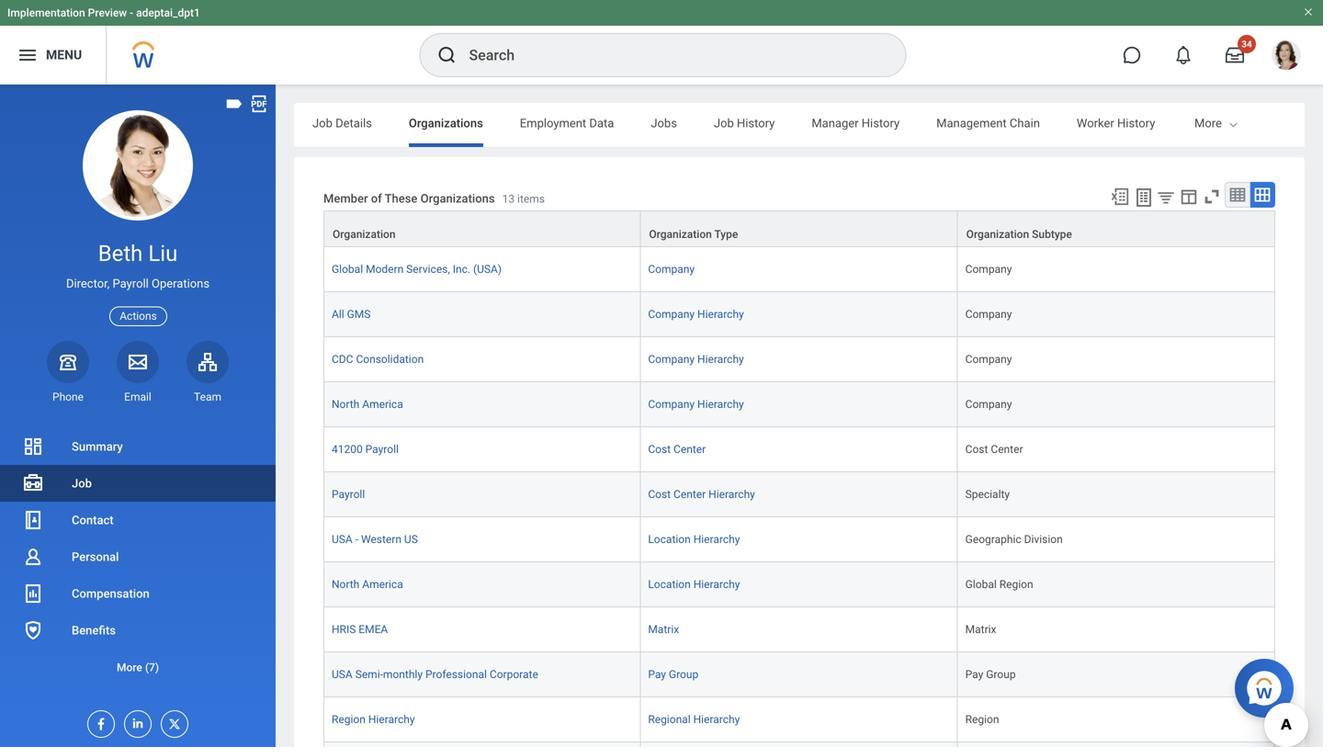 Task type: vqa. For each thing, say whether or not it's contained in the screenshot.


Task type: describe. For each thing, give the bounding box(es) containing it.
these
[[385, 192, 418, 205]]

chain
[[1010, 116, 1041, 130]]

hris emea
[[332, 623, 388, 636]]

emea
[[359, 623, 388, 636]]

location for north america
[[648, 578, 691, 591]]

pay group for pay group link
[[648, 668, 699, 681]]

summary link
[[0, 428, 276, 465]]

region hierarchy
[[332, 713, 415, 726]]

summary image
[[22, 436, 44, 458]]

contact link
[[0, 502, 276, 539]]

all gms
[[332, 308, 371, 321]]

matrix link
[[648, 620, 680, 636]]

payroll link
[[332, 485, 365, 501]]

usa semi-monthly professional corporate link
[[332, 665, 539, 681]]

row containing global modern services, inc. (usa)
[[324, 247, 1276, 292]]

fullscreen image
[[1202, 187, 1223, 207]]

cost center element
[[966, 439, 1024, 456]]

implementation
[[7, 6, 85, 19]]

worker
[[1077, 116, 1115, 130]]

specialty element
[[966, 485, 1010, 501]]

41200 payroll link
[[332, 439, 399, 456]]

5 row from the top
[[324, 382, 1276, 428]]

34
[[1242, 39, 1253, 50]]

team
[[194, 391, 222, 403]]

actions
[[120, 310, 157, 323]]

company hierarchy for north america
[[648, 398, 744, 411]]

global region
[[966, 578, 1034, 591]]

organization type
[[649, 228, 738, 241]]

row containing all gms
[[324, 292, 1276, 337]]

(7)
[[145, 661, 159, 674]]

menu banner
[[0, 0, 1324, 85]]

hierarchy for cdc consolidation company hierarchy link
[[698, 353, 744, 366]]

monthly
[[383, 668, 423, 681]]

gms
[[347, 308, 371, 321]]

profile logan mcneil image
[[1272, 40, 1302, 74]]

center for "cost center" link at the bottom of page
[[674, 443, 706, 456]]

director,
[[66, 277, 110, 291]]

group for pay group element
[[987, 668, 1016, 681]]

menu
[[46, 47, 82, 63]]

region element
[[966, 710, 1000, 726]]

cost center for cost center element
[[966, 443, 1024, 456]]

geographic division
[[966, 533, 1063, 546]]

north america link for company hierarchy
[[332, 394, 403, 411]]

hierarchy for region hierarchy link
[[368, 713, 415, 726]]

organization type button
[[641, 212, 958, 246]]

north america for company
[[332, 398, 403, 411]]

pay for pay group link
[[648, 668, 666, 681]]

regional hierarchy link
[[648, 710, 740, 726]]

search image
[[436, 44, 458, 66]]

data
[[590, 116, 614, 130]]

more (7) button
[[0, 649, 276, 686]]

location hierarchy link for global
[[648, 575, 740, 591]]

compensation
[[72, 587, 150, 601]]

- inside 'menu' banner
[[130, 6, 133, 19]]

expand table image
[[1254, 186, 1272, 204]]

Search Workday  search field
[[469, 35, 868, 75]]

pay for pay group element
[[966, 668, 984, 681]]

worker history
[[1077, 116, 1156, 130]]

america for location hierarchy
[[362, 578, 403, 591]]

hierarchy for all gms's company hierarchy link
[[698, 308, 744, 321]]

company hierarchy for all gms
[[648, 308, 744, 321]]

phone button
[[47, 341, 89, 404]]

western
[[361, 533, 402, 546]]

hris emea link
[[332, 620, 388, 636]]

modern
[[366, 263, 404, 276]]

9 row from the top
[[324, 563, 1276, 608]]

cdc
[[332, 353, 353, 366]]

liu
[[148, 240, 178, 267]]

company hierarchy link for north america
[[648, 394, 744, 411]]

job link
[[0, 465, 276, 502]]

employment data
[[520, 116, 614, 130]]

contact image
[[22, 509, 44, 531]]

41200
[[332, 443, 363, 456]]

tab list containing job details
[[294, 103, 1324, 147]]

hris
[[332, 623, 356, 636]]

cdc consolidation
[[332, 353, 424, 366]]

geographic division element
[[966, 530, 1063, 546]]

company element for all gms
[[966, 304, 1012, 321]]

location hierarchy for global
[[648, 578, 740, 591]]

email beth liu element
[[117, 390, 159, 404]]

subtype
[[1032, 228, 1073, 241]]

jobs
[[651, 116, 677, 130]]

hierarchy for company hierarchy link corresponding to north america
[[698, 398, 744, 411]]

job history
[[714, 116, 775, 130]]

more for more (7)
[[117, 661, 142, 674]]

job for job history
[[714, 116, 734, 130]]

row containing 41200 payroll
[[324, 428, 1276, 473]]

pay group element
[[966, 665, 1016, 681]]

timeline
[[1193, 116, 1238, 130]]

employment
[[520, 116, 587, 130]]

benefits image
[[22, 620, 44, 642]]

usa for usa semi-monthly professional corporate
[[332, 668, 353, 681]]

34 button
[[1215, 35, 1257, 75]]

organizations inside tab list
[[409, 116, 483, 130]]

implementation preview -   adeptai_dpt1
[[7, 6, 200, 19]]

details
[[336, 116, 372, 130]]

all gms link
[[332, 304, 371, 321]]

region hierarchy link
[[332, 710, 415, 726]]

center for cost center element
[[991, 443, 1024, 456]]

linkedin image
[[125, 712, 145, 731]]

of
[[371, 192, 382, 205]]

view printable version (pdf) image
[[249, 94, 269, 114]]

phone image
[[55, 351, 81, 373]]

company hierarchy link for cdc consolidation
[[648, 349, 744, 366]]

corporate
[[490, 668, 539, 681]]

more (7) button
[[0, 657, 276, 679]]

global region element
[[966, 575, 1034, 591]]

hierarchy for location hierarchy 'link' associated with global
[[694, 578, 740, 591]]

management
[[937, 116, 1007, 130]]

member of these organizations 13 items
[[324, 192, 545, 205]]

cost for cost center element
[[966, 443, 989, 456]]

region for region element
[[966, 713, 1000, 726]]

beth liu
[[98, 240, 178, 267]]

job for job details
[[313, 116, 333, 130]]

semi-
[[355, 668, 383, 681]]

1 cell from the left
[[324, 743, 641, 747]]

2 vertical spatial payroll
[[332, 488, 365, 501]]

actions button
[[110, 307, 167, 326]]

email button
[[117, 341, 159, 404]]

north for company hierarchy
[[332, 398, 360, 411]]

cost for cost center hierarchy link
[[648, 488, 671, 501]]

cost for "cost center" link at the bottom of page
[[648, 443, 671, 456]]

more (7)
[[117, 661, 159, 674]]

specialty
[[966, 488, 1010, 501]]

1 vertical spatial organizations
[[421, 192, 495, 205]]

row containing organization
[[324, 211, 1276, 247]]

history for manager history
[[862, 116, 900, 130]]

company link
[[648, 259, 695, 276]]

organization for organization
[[333, 228, 396, 241]]



Task type: locate. For each thing, give the bounding box(es) containing it.
1 vertical spatial location
[[648, 578, 691, 591]]

global up the matrix element
[[966, 578, 997, 591]]

tag image
[[224, 94, 245, 114]]

location
[[648, 533, 691, 546], [648, 578, 691, 591]]

region inside region hierarchy link
[[332, 713, 366, 726]]

north america link down usa - western us
[[332, 575, 403, 591]]

job image
[[22, 473, 44, 495]]

summary
[[72, 440, 123, 454]]

1 company hierarchy link from the top
[[648, 304, 744, 321]]

all
[[332, 308, 344, 321]]

1 location from the top
[[648, 533, 691, 546]]

location hierarchy for geographic
[[648, 533, 740, 546]]

2 vertical spatial company hierarchy link
[[648, 394, 744, 411]]

job left details
[[313, 116, 333, 130]]

global for global region
[[966, 578, 997, 591]]

-
[[130, 6, 133, 19], [355, 533, 359, 546]]

america for company hierarchy
[[362, 398, 403, 411]]

pay group for pay group element
[[966, 668, 1016, 681]]

global modern services, inc. (usa)
[[332, 263, 502, 276]]

north up hris
[[332, 578, 360, 591]]

history
[[737, 116, 775, 130], [862, 116, 900, 130], [1118, 116, 1156, 130]]

x image
[[162, 712, 182, 732]]

group up region element
[[987, 668, 1016, 681]]

history for job history
[[737, 116, 775, 130]]

1 vertical spatial more
[[117, 661, 142, 674]]

mail image
[[127, 351, 149, 373]]

additiona
[[1275, 116, 1324, 130]]

center
[[674, 443, 706, 456], [991, 443, 1024, 456], [674, 488, 706, 501]]

cell
[[324, 743, 641, 747], [641, 743, 958, 747], [958, 743, 1276, 747]]

north america up 41200 payroll link
[[332, 398, 403, 411]]

0 vertical spatial company hierarchy
[[648, 308, 744, 321]]

- inside row
[[355, 533, 359, 546]]

company
[[648, 263, 695, 276], [966, 263, 1012, 276], [648, 308, 695, 321], [966, 308, 1012, 321], [648, 353, 695, 366], [966, 353, 1012, 366], [648, 398, 695, 411], [966, 398, 1012, 411]]

north america up hris emea link
[[332, 578, 403, 591]]

pay group
[[648, 668, 699, 681], [966, 668, 1016, 681]]

organization
[[333, 228, 396, 241], [649, 228, 712, 241], [967, 228, 1030, 241]]

1 horizontal spatial cost center
[[966, 443, 1024, 456]]

history right "worker" at the right of page
[[1118, 116, 1156, 130]]

group for pay group link
[[669, 668, 699, 681]]

location hierarchy down cost center hierarchy
[[648, 533, 740, 546]]

0 vertical spatial payroll
[[113, 277, 149, 291]]

2 location from the top
[[648, 578, 691, 591]]

0 vertical spatial more
[[1195, 116, 1223, 130]]

matrix up pay group link
[[648, 623, 680, 636]]

1 location hierarchy from the top
[[648, 533, 740, 546]]

pay
[[648, 668, 666, 681], [966, 668, 984, 681]]

personal
[[72, 550, 119, 564]]

0 horizontal spatial organization
[[333, 228, 396, 241]]

1 pay from the left
[[648, 668, 666, 681]]

phone
[[52, 391, 84, 403]]

1 horizontal spatial organization
[[649, 228, 712, 241]]

contact
[[72, 513, 114, 527]]

region down pay group element
[[966, 713, 1000, 726]]

company element
[[966, 259, 1012, 276], [966, 304, 1012, 321], [966, 349, 1012, 366], [966, 394, 1012, 411]]

1 america from the top
[[362, 398, 403, 411]]

1 horizontal spatial group
[[987, 668, 1016, 681]]

professional
[[426, 668, 487, 681]]

3 history from the left
[[1118, 116, 1156, 130]]

4 company element from the top
[[966, 394, 1012, 411]]

organizations up organization popup button
[[421, 192, 495, 205]]

row containing usa - western us
[[324, 518, 1276, 563]]

location hierarchy up matrix 'link'
[[648, 578, 740, 591]]

north america
[[332, 398, 403, 411], [332, 578, 403, 591]]

8 row from the top
[[324, 518, 1276, 563]]

2 cell from the left
[[641, 743, 958, 747]]

0 horizontal spatial group
[[669, 668, 699, 681]]

matrix up pay group element
[[966, 623, 997, 636]]

1 vertical spatial america
[[362, 578, 403, 591]]

operations
[[152, 277, 210, 291]]

usa semi-monthly professional corporate
[[332, 668, 539, 681]]

matrix for the matrix element
[[966, 623, 997, 636]]

0 vertical spatial north
[[332, 398, 360, 411]]

1 vertical spatial usa
[[332, 668, 353, 681]]

phone beth liu element
[[47, 390, 89, 404]]

cost center up cost center hierarchy link
[[648, 443, 706, 456]]

3 cell from the left
[[958, 743, 1276, 747]]

job inside list
[[72, 477, 92, 490]]

job right jobs
[[714, 116, 734, 130]]

export to worksheets image
[[1133, 187, 1156, 209]]

director, payroll operations
[[66, 277, 210, 291]]

payroll inside navigation pane region
[[113, 277, 149, 291]]

cdc consolidation link
[[332, 349, 424, 366]]

group inside pay group link
[[669, 668, 699, 681]]

0 horizontal spatial -
[[130, 6, 133, 19]]

2 pay from the left
[[966, 668, 984, 681]]

inc.
[[453, 263, 471, 276]]

personal image
[[22, 546, 44, 568]]

team link
[[187, 341, 229, 404]]

2 organization from the left
[[649, 228, 712, 241]]

services,
[[406, 263, 450, 276]]

type
[[715, 228, 738, 241]]

organization subtype
[[967, 228, 1073, 241]]

hierarchy
[[698, 308, 744, 321], [698, 353, 744, 366], [698, 398, 744, 411], [709, 488, 756, 501], [694, 533, 740, 546], [694, 578, 740, 591], [368, 713, 415, 726], [694, 713, 740, 726]]

12 row from the top
[[324, 698, 1276, 743]]

cost center hierarchy
[[648, 488, 756, 501]]

2 location hierarchy from the top
[[648, 578, 740, 591]]

2 vertical spatial company hierarchy
[[648, 398, 744, 411]]

1 horizontal spatial history
[[862, 116, 900, 130]]

1 horizontal spatial pay
[[966, 668, 984, 681]]

job
[[313, 116, 333, 130], [714, 116, 734, 130], [72, 477, 92, 490]]

company element for cdc consolidation
[[966, 349, 1012, 366]]

benefits
[[72, 624, 116, 638]]

0 horizontal spatial global
[[332, 263, 363, 276]]

0 horizontal spatial pay group
[[648, 668, 699, 681]]

0 vertical spatial north america
[[332, 398, 403, 411]]

0 horizontal spatial pay
[[648, 668, 666, 681]]

row containing hris emea
[[324, 608, 1276, 653]]

click to view/edit grid preferences image
[[1179, 187, 1200, 207]]

1 horizontal spatial pay group
[[966, 668, 1016, 681]]

geographic
[[966, 533, 1022, 546]]

region down geographic division
[[1000, 578, 1034, 591]]

cost
[[648, 443, 671, 456], [966, 443, 989, 456], [648, 488, 671, 501]]

location down cost center hierarchy
[[648, 533, 691, 546]]

consolidation
[[356, 353, 424, 366]]

region down semi-
[[332, 713, 366, 726]]

1 vertical spatial north america link
[[332, 575, 403, 591]]

global
[[332, 263, 363, 276], [966, 578, 997, 591]]

2 cost center from the left
[[966, 443, 1024, 456]]

0 horizontal spatial cost center
[[648, 443, 706, 456]]

7 row from the top
[[324, 473, 1276, 518]]

1 pay group from the left
[[648, 668, 699, 681]]

11 row from the top
[[324, 653, 1276, 698]]

location hierarchy link down cost center hierarchy
[[648, 530, 740, 546]]

10 row from the top
[[324, 608, 1276, 653]]

payroll
[[113, 277, 149, 291], [366, 443, 399, 456], [332, 488, 365, 501]]

hierarchy for location hierarchy 'link' corresponding to geographic
[[694, 533, 740, 546]]

2 horizontal spatial job
[[714, 116, 734, 130]]

more inside dropdown button
[[117, 661, 142, 674]]

north america link
[[332, 394, 403, 411], [332, 575, 403, 591]]

1 horizontal spatial matrix
[[966, 623, 997, 636]]

organization for organization type
[[649, 228, 712, 241]]

center up specialty element
[[991, 443, 1024, 456]]

benefits link
[[0, 612, 276, 649]]

organization left subtype
[[967, 228, 1030, 241]]

2 horizontal spatial organization
[[967, 228, 1030, 241]]

0 horizontal spatial history
[[737, 116, 775, 130]]

2 history from the left
[[862, 116, 900, 130]]

group up regional hierarchy link
[[669, 668, 699, 681]]

organizations down 'search' icon
[[409, 116, 483, 130]]

company hierarchy link for all gms
[[648, 304, 744, 321]]

north for location hierarchy
[[332, 578, 360, 591]]

1 horizontal spatial more
[[1195, 116, 1223, 130]]

location hierarchy
[[648, 533, 740, 546], [648, 578, 740, 591]]

1 vertical spatial -
[[355, 533, 359, 546]]

history for worker history
[[1118, 116, 1156, 130]]

2 matrix from the left
[[966, 623, 997, 636]]

3 company hierarchy from the top
[[648, 398, 744, 411]]

list
[[0, 428, 276, 686]]

tab list
[[294, 103, 1324, 147]]

2 company element from the top
[[966, 304, 1012, 321]]

1 organization from the left
[[333, 228, 396, 241]]

usa for usa - western us
[[332, 533, 353, 546]]

1 usa from the top
[[332, 533, 353, 546]]

region for region hierarchy
[[332, 713, 366, 726]]

1 vertical spatial location hierarchy link
[[648, 575, 740, 591]]

1 company hierarchy from the top
[[648, 308, 744, 321]]

13
[[502, 192, 515, 205]]

compensation image
[[22, 583, 44, 605]]

location hierarchy link up matrix 'link'
[[648, 575, 740, 591]]

preview
[[88, 6, 127, 19]]

4 row from the top
[[324, 337, 1276, 382]]

more left the (7)
[[117, 661, 142, 674]]

2 north from the top
[[332, 578, 360, 591]]

payroll down beth liu
[[113, 277, 149, 291]]

location for usa - western us
[[648, 533, 691, 546]]

3 row from the top
[[324, 292, 1276, 337]]

center up cost center hierarchy link
[[674, 443, 706, 456]]

location hierarchy link for geographic
[[648, 530, 740, 546]]

1 matrix from the left
[[648, 623, 680, 636]]

center down "cost center" link at the bottom of page
[[674, 488, 706, 501]]

2 company hierarchy from the top
[[648, 353, 744, 366]]

cost down "cost center" link at the bottom of page
[[648, 488, 671, 501]]

personal link
[[0, 539, 276, 575]]

cost center up specialty element
[[966, 443, 1024, 456]]

payroll right 41200
[[366, 443, 399, 456]]

regional
[[648, 713, 691, 726]]

hierarchy for regional hierarchy link
[[694, 713, 740, 726]]

2 horizontal spatial history
[[1118, 116, 1156, 130]]

compensation link
[[0, 575, 276, 612]]

payroll for director,
[[113, 277, 149, 291]]

company element for global modern services, inc. (usa)
[[966, 259, 1012, 276]]

list containing summary
[[0, 428, 276, 686]]

management chain
[[937, 116, 1041, 130]]

view team image
[[197, 351, 219, 373]]

usa - western us link
[[332, 530, 418, 546]]

0 vertical spatial company hierarchy link
[[648, 304, 744, 321]]

2 row from the top
[[324, 247, 1276, 292]]

toolbar
[[1102, 182, 1276, 211]]

center for cost center hierarchy link
[[674, 488, 706, 501]]

pay group up region element
[[966, 668, 1016, 681]]

member
[[324, 192, 368, 205]]

pay group up 'regional'
[[648, 668, 699, 681]]

1 group from the left
[[669, 668, 699, 681]]

cost center hierarchy link
[[648, 485, 756, 501]]

- right preview
[[130, 6, 133, 19]]

more for more
[[1195, 116, 1223, 130]]

2 group from the left
[[987, 668, 1016, 681]]

0 horizontal spatial job
[[72, 477, 92, 490]]

usa left semi-
[[332, 668, 353, 681]]

select to filter grid data image
[[1156, 188, 1177, 207]]

1 cost center from the left
[[648, 443, 706, 456]]

1 vertical spatial north america
[[332, 578, 403, 591]]

organization down of
[[333, 228, 396, 241]]

notifications large image
[[1175, 46, 1193, 64]]

beth
[[98, 240, 143, 267]]

regional hierarchy
[[648, 713, 740, 726]]

0 vertical spatial usa
[[332, 533, 353, 546]]

13 row from the top
[[324, 743, 1276, 747]]

organization for organization subtype
[[967, 228, 1030, 241]]

division
[[1025, 533, 1063, 546]]

2 america from the top
[[362, 578, 403, 591]]

1 vertical spatial north
[[332, 578, 360, 591]]

1 vertical spatial payroll
[[366, 443, 399, 456]]

manager
[[812, 116, 859, 130]]

1 horizontal spatial -
[[355, 533, 359, 546]]

- left western
[[355, 533, 359, 546]]

payroll inside 41200 payroll link
[[366, 443, 399, 456]]

0 vertical spatial america
[[362, 398, 403, 411]]

1 vertical spatial location hierarchy
[[648, 578, 740, 591]]

north america link for location hierarchy
[[332, 575, 403, 591]]

row containing region hierarchy
[[324, 698, 1276, 743]]

team beth liu element
[[187, 390, 229, 404]]

region inside global region element
[[1000, 578, 1034, 591]]

0 vertical spatial location hierarchy
[[648, 533, 740, 546]]

2 usa from the top
[[332, 668, 353, 681]]

row containing payroll
[[324, 473, 1276, 518]]

location up matrix 'link'
[[648, 578, 691, 591]]

north america for location
[[332, 578, 403, 591]]

justify image
[[17, 44, 39, 66]]

payroll down 41200
[[332, 488, 365, 501]]

region
[[1000, 578, 1034, 591], [332, 713, 366, 726], [966, 713, 1000, 726]]

organization button
[[325, 212, 640, 246]]

0 vertical spatial location
[[648, 533, 691, 546]]

0 vertical spatial location hierarchy link
[[648, 530, 740, 546]]

row containing usa semi-monthly professional corporate
[[324, 653, 1276, 698]]

location hierarchy link
[[648, 530, 740, 546], [648, 575, 740, 591]]

2 north america link from the top
[[332, 575, 403, 591]]

company hierarchy for cdc consolidation
[[648, 353, 744, 366]]

close environment banner image
[[1304, 6, 1315, 17]]

0 horizontal spatial matrix
[[648, 623, 680, 636]]

3 company element from the top
[[966, 349, 1012, 366]]

facebook image
[[88, 712, 108, 732]]

history right 'manager'
[[862, 116, 900, 130]]

3 company hierarchy link from the top
[[648, 394, 744, 411]]

group
[[669, 668, 699, 681], [987, 668, 1016, 681]]

1 north from the top
[[332, 398, 360, 411]]

1 north america from the top
[[332, 398, 403, 411]]

3 organization from the left
[[967, 228, 1030, 241]]

adeptai_dpt1
[[136, 6, 200, 19]]

cost up specialty element
[[966, 443, 989, 456]]

global left "modern"
[[332, 263, 363, 276]]

1 horizontal spatial global
[[966, 578, 997, 591]]

america down western
[[362, 578, 403, 591]]

usa left western
[[332, 533, 353, 546]]

pay up 'regional'
[[648, 668, 666, 681]]

export to excel image
[[1110, 187, 1131, 207]]

payroll for 41200
[[366, 443, 399, 456]]

row
[[324, 211, 1276, 247], [324, 247, 1276, 292], [324, 292, 1276, 337], [324, 337, 1276, 382], [324, 382, 1276, 428], [324, 428, 1276, 473], [324, 473, 1276, 518], [324, 518, 1276, 563], [324, 563, 1276, 608], [324, 608, 1276, 653], [324, 653, 1276, 698], [324, 698, 1276, 743], [324, 743, 1276, 747]]

matrix for matrix 'link'
[[648, 623, 680, 636]]

1 north america link from the top
[[332, 394, 403, 411]]

history left 'manager'
[[737, 116, 775, 130]]

north up 41200
[[332, 398, 360, 411]]

6 row from the top
[[324, 428, 1276, 473]]

global for global modern services, inc. (usa)
[[332, 263, 363, 276]]

global modern services, inc. (usa) link
[[332, 259, 502, 276]]

1 company element from the top
[[966, 259, 1012, 276]]

usa - western us
[[332, 533, 418, 546]]

organization inside 'popup button'
[[649, 228, 712, 241]]

2 location hierarchy link from the top
[[648, 575, 740, 591]]

america down cdc consolidation
[[362, 398, 403, 411]]

0 vertical spatial organizations
[[409, 116, 483, 130]]

north america link down cdc consolidation
[[332, 394, 403, 411]]

1 vertical spatial global
[[966, 578, 997, 591]]

1 vertical spatial company hierarchy link
[[648, 349, 744, 366]]

1 vertical spatial company hierarchy
[[648, 353, 744, 366]]

2 company hierarchy link from the top
[[648, 349, 744, 366]]

1 location hierarchy link from the top
[[648, 530, 740, 546]]

0 vertical spatial -
[[130, 6, 133, 19]]

1 horizontal spatial job
[[313, 116, 333, 130]]

2 pay group from the left
[[966, 668, 1016, 681]]

pay up region element
[[966, 668, 984, 681]]

cost up cost center hierarchy link
[[648, 443, 671, 456]]

job up contact
[[72, 477, 92, 490]]

2 north america from the top
[[332, 578, 403, 591]]

north
[[332, 398, 360, 411], [332, 578, 360, 591]]

pay group link
[[648, 665, 699, 681]]

manager history
[[812, 116, 900, 130]]

41200 payroll
[[332, 443, 399, 456]]

cost center for "cost center" link at the bottom of page
[[648, 443, 706, 456]]

organization subtype button
[[958, 212, 1275, 246]]

group inside pay group element
[[987, 668, 1016, 681]]

0 horizontal spatial more
[[117, 661, 142, 674]]

inbox large image
[[1226, 46, 1245, 64]]

1 history from the left
[[737, 116, 775, 130]]

0 vertical spatial global
[[332, 263, 363, 276]]

table image
[[1229, 186, 1247, 204]]

0 vertical spatial north america link
[[332, 394, 403, 411]]

company element for north america
[[966, 394, 1012, 411]]

organization up company link
[[649, 228, 712, 241]]

row containing cdc consolidation
[[324, 337, 1276, 382]]

(usa)
[[473, 263, 502, 276]]

more down 34 button
[[1195, 116, 1223, 130]]

matrix element
[[966, 620, 997, 636]]

items
[[518, 192, 545, 205]]

us
[[404, 533, 418, 546]]

1 row from the top
[[324, 211, 1276, 247]]

navigation pane region
[[0, 85, 276, 747]]



